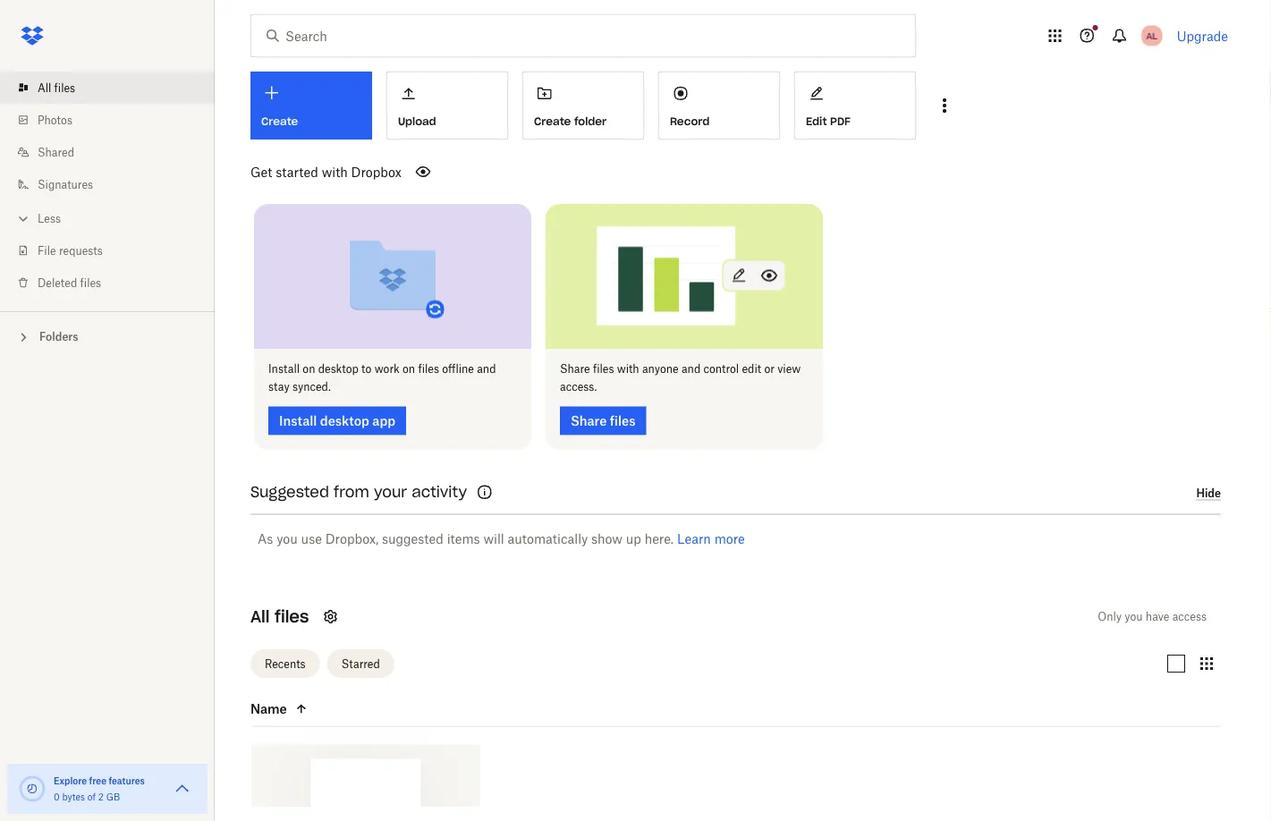 Task type: describe. For each thing, give the bounding box(es) containing it.
to
[[362, 362, 372, 376]]

your
[[374, 483, 407, 501]]

edit pdf
[[806, 114, 851, 128]]

from
[[334, 483, 369, 501]]

more
[[715, 531, 745, 547]]

items
[[447, 531, 480, 547]]

starred
[[341, 657, 380, 671]]

folder
[[574, 114, 607, 128]]

shared
[[38, 145, 74, 159]]

and inside share files with anyone and control edit or view access.
[[682, 362, 701, 376]]

with for files
[[617, 362, 639, 376]]

files right "deleted" on the left of the page
[[80, 276, 101, 289]]

requests
[[59, 244, 103, 257]]

features
[[109, 775, 145, 786]]

gb
[[106, 791, 120, 802]]

anyone
[[642, 362, 679, 376]]

you for use
[[277, 531, 298, 547]]

list containing all files
[[0, 61, 215, 311]]

create folder button
[[522, 72, 644, 140]]

only you have access
[[1098, 610, 1207, 624]]

desktop inside install on desktop to work on files offline and stay synced.
[[318, 362, 359, 376]]

starred button
[[327, 650, 394, 678]]

al button
[[1138, 21, 1166, 50]]

upload
[[398, 114, 436, 128]]

view
[[778, 362, 801, 376]]

dropbox,
[[325, 531, 379, 547]]

activity
[[412, 483, 467, 501]]

1 vertical spatial all files
[[251, 607, 309, 627]]

pdf
[[830, 114, 851, 128]]

files inside share files with anyone and control edit or view access.
[[593, 362, 614, 376]]

shared link
[[14, 136, 215, 168]]

signatures link
[[14, 168, 215, 200]]

upgrade
[[1177, 28, 1228, 43]]

will
[[483, 531, 504, 547]]

name button
[[251, 698, 401, 720]]

stay
[[268, 380, 290, 394]]

deleted files
[[38, 276, 101, 289]]

and inside install on desktop to work on files offline and stay synced.
[[477, 362, 496, 376]]

name
[[251, 701, 287, 717]]

you for have
[[1125, 610, 1143, 624]]

free
[[89, 775, 106, 786]]

get started with dropbox
[[251, 164, 402, 179]]

edit
[[742, 362, 761, 376]]

less
[[38, 212, 61, 225]]

photos link
[[14, 104, 215, 136]]

2
[[98, 791, 104, 802]]

upgrade link
[[1177, 28, 1228, 43]]

recents button
[[251, 650, 320, 678]]

have
[[1146, 610, 1170, 624]]

hide button
[[1196, 486, 1221, 501]]

access.
[[560, 380, 597, 394]]

of
[[88, 791, 96, 802]]

signatures
[[38, 178, 93, 191]]

2 on from the left
[[403, 362, 415, 376]]

folders button
[[0, 323, 215, 349]]

control
[[704, 362, 739, 376]]

share files with anyone and control edit or view access.
[[560, 362, 801, 394]]

deleted
[[38, 276, 77, 289]]



Task type: locate. For each thing, give the bounding box(es) containing it.
create folder
[[534, 114, 607, 128]]

desktop
[[318, 362, 359, 376], [320, 413, 369, 429]]

learn more link
[[677, 531, 745, 547]]

show
[[591, 531, 623, 547]]

with for started
[[322, 164, 348, 179]]

list
[[0, 61, 215, 311]]

up
[[626, 531, 641, 547]]

1 on from the left
[[303, 362, 315, 376]]

share up access.
[[560, 362, 590, 376]]

work
[[375, 362, 400, 376]]

you
[[277, 531, 298, 547], [1125, 610, 1143, 624]]

use
[[301, 531, 322, 547]]

and
[[477, 362, 496, 376], [682, 362, 701, 376]]

0 horizontal spatial all
[[38, 81, 51, 94]]

1 vertical spatial install
[[279, 413, 317, 429]]

Search in folder "Dropbox" text field
[[285, 26, 879, 46]]

file
[[38, 244, 56, 257]]

record button
[[658, 72, 780, 140]]

synced.
[[293, 380, 331, 394]]

file requests link
[[14, 234, 215, 267]]

1 horizontal spatial you
[[1125, 610, 1143, 624]]

recents
[[265, 657, 306, 671]]

as you use dropbox, suggested items will automatically show up here. learn more
[[258, 531, 745, 547]]

all files
[[38, 81, 75, 94], [251, 607, 309, 627]]

share inside button
[[571, 413, 607, 429]]

0 vertical spatial share
[[560, 362, 590, 376]]

0 horizontal spatial you
[[277, 531, 298, 547]]

all files up photos
[[38, 81, 75, 94]]

0 vertical spatial with
[[322, 164, 348, 179]]

install on desktop to work on files offline and stay synced.
[[268, 362, 496, 394]]

upload button
[[386, 72, 508, 140]]

create inside create folder button
[[534, 114, 571, 128]]

create inside "create" popup button
[[261, 115, 298, 128]]

share for share files
[[571, 413, 607, 429]]

share inside share files with anyone and control edit or view access.
[[560, 362, 590, 376]]

and right offline
[[477, 362, 496, 376]]

you right as
[[277, 531, 298, 547]]

1 horizontal spatial and
[[682, 362, 701, 376]]

suggested
[[251, 483, 329, 501]]

share down access.
[[571, 413, 607, 429]]

edit
[[806, 114, 827, 128]]

files
[[54, 81, 75, 94], [80, 276, 101, 289], [418, 362, 439, 376], [593, 362, 614, 376], [610, 413, 636, 429], [275, 607, 309, 627]]

less image
[[14, 210, 32, 228]]

access
[[1173, 610, 1207, 624]]

0 horizontal spatial and
[[477, 362, 496, 376]]

0
[[54, 791, 60, 802]]

learn
[[677, 531, 711, 547]]

1 horizontal spatial create
[[534, 114, 571, 128]]

1 vertical spatial all
[[251, 607, 270, 627]]

all files link
[[14, 72, 215, 104]]

share for share files with anyone and control edit or view access.
[[560, 362, 590, 376]]

explore free features 0 bytes of 2 gb
[[54, 775, 145, 802]]

0 horizontal spatial all files
[[38, 81, 75, 94]]

al
[[1146, 30, 1158, 41]]

install down "synced."
[[279, 413, 317, 429]]

share files
[[571, 413, 636, 429]]

0 vertical spatial install
[[268, 362, 300, 376]]

0 horizontal spatial create
[[261, 115, 298, 128]]

offline
[[442, 362, 474, 376]]

app
[[372, 413, 396, 429]]

1 horizontal spatial with
[[617, 362, 639, 376]]

install desktop app button
[[268, 407, 406, 435]]

on
[[303, 362, 315, 376], [403, 362, 415, 376]]

here.
[[645, 531, 674, 547]]

started
[[276, 164, 318, 179]]

suggested from your activity
[[251, 483, 467, 501]]

install inside install on desktop to work on files offline and stay synced.
[[268, 362, 300, 376]]

all
[[38, 81, 51, 94], [251, 607, 270, 627]]

all inside list item
[[38, 81, 51, 94]]

all files inside list item
[[38, 81, 75, 94]]

desktop left app
[[320, 413, 369, 429]]

files up photos
[[54, 81, 75, 94]]

create for create
[[261, 115, 298, 128]]

install for install desktop app
[[279, 413, 317, 429]]

files down share files with anyone and control edit or view access.
[[610, 413, 636, 429]]

0 vertical spatial desktop
[[318, 362, 359, 376]]

1 vertical spatial share
[[571, 413, 607, 429]]

with right started
[[322, 164, 348, 179]]

0 vertical spatial all
[[38, 81, 51, 94]]

1 vertical spatial desktop
[[320, 413, 369, 429]]

on up "synced."
[[303, 362, 315, 376]]

on right work
[[403, 362, 415, 376]]

0 horizontal spatial with
[[322, 164, 348, 179]]

photos
[[38, 113, 72, 127]]

quota usage element
[[18, 775, 47, 803]]

hide
[[1196, 486, 1221, 500]]

install up stay
[[268, 362, 300, 376]]

suggested
[[382, 531, 444, 547]]

1 vertical spatial with
[[617, 362, 639, 376]]

install inside install desktop app button
[[279, 413, 317, 429]]

deleted files link
[[14, 267, 215, 299]]

record
[[670, 114, 710, 128]]

create left folder
[[534, 114, 571, 128]]

dropbox
[[351, 164, 402, 179]]

only
[[1098, 610, 1122, 624]]

2 and from the left
[[682, 362, 701, 376]]

desktop left the to
[[318, 362, 359, 376]]

install desktop app
[[279, 413, 396, 429]]

1 horizontal spatial all
[[251, 607, 270, 627]]

as
[[258, 531, 273, 547]]

create
[[534, 114, 571, 128], [261, 115, 298, 128]]

1 horizontal spatial on
[[403, 362, 415, 376]]

dropbox image
[[14, 18, 50, 54]]

share
[[560, 362, 590, 376], [571, 413, 607, 429]]

folder settings image
[[320, 606, 341, 628]]

create for create folder
[[534, 114, 571, 128]]

0 vertical spatial all files
[[38, 81, 75, 94]]

install
[[268, 362, 300, 376], [279, 413, 317, 429]]

file, resume.pdf row
[[251, 745, 480, 821]]

explore
[[54, 775, 87, 786]]

get
[[251, 164, 272, 179]]

files inside button
[[610, 413, 636, 429]]

all up recents
[[251, 607, 270, 627]]

all files list item
[[0, 72, 215, 104]]

files left folder settings icon
[[275, 607, 309, 627]]

bytes
[[62, 791, 85, 802]]

files up access.
[[593, 362, 614, 376]]

files inside list item
[[54, 81, 75, 94]]

1 horizontal spatial all files
[[251, 607, 309, 627]]

with
[[322, 164, 348, 179], [617, 362, 639, 376]]

or
[[764, 362, 775, 376]]

install for install on desktop to work on files offline and stay synced.
[[268, 362, 300, 376]]

all files up recents
[[251, 607, 309, 627]]

and left the control on the top of the page
[[682, 362, 701, 376]]

share files button
[[560, 407, 646, 435]]

folders
[[39, 330, 78, 344]]

all up photos
[[38, 81, 51, 94]]

edit pdf button
[[794, 72, 916, 140]]

files left offline
[[418, 362, 439, 376]]

files inside install on desktop to work on files offline and stay synced.
[[418, 362, 439, 376]]

1 vertical spatial you
[[1125, 610, 1143, 624]]

0 vertical spatial you
[[277, 531, 298, 547]]

automatically
[[508, 531, 588, 547]]

0 horizontal spatial on
[[303, 362, 315, 376]]

you left have
[[1125, 610, 1143, 624]]

1 and from the left
[[477, 362, 496, 376]]

with inside share files with anyone and control edit or view access.
[[617, 362, 639, 376]]

create button
[[251, 72, 372, 140]]

desktop inside button
[[320, 413, 369, 429]]

file requests
[[38, 244, 103, 257]]

create up started
[[261, 115, 298, 128]]

with left anyone on the top of page
[[617, 362, 639, 376]]



Task type: vqa. For each thing, say whether or not it's contained in the screenshot.
The "Shared" link
yes



